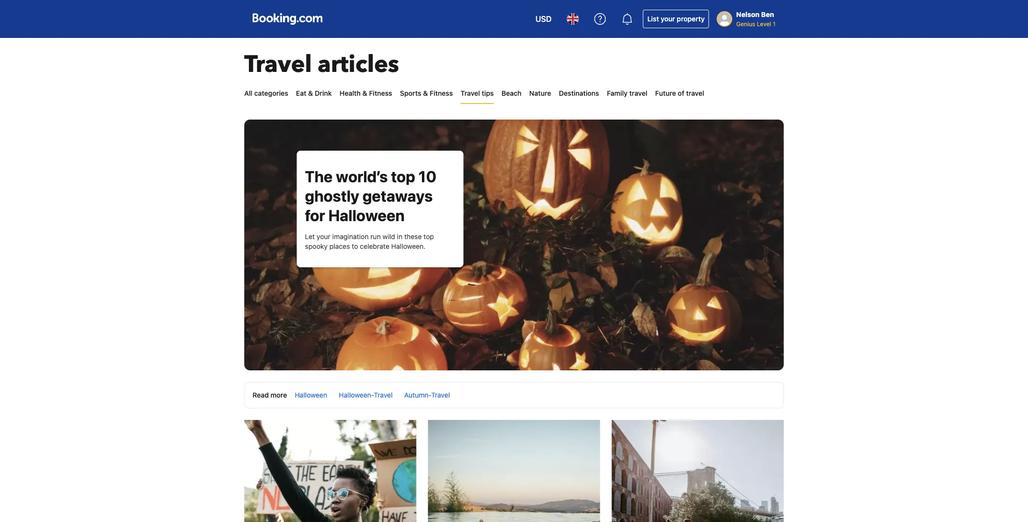 Task type: describe. For each thing, give the bounding box(es) containing it.
the world's top 10 ghostly getaways for halloween link
[[305, 167, 437, 225]]

travel inside future of travel link
[[687, 89, 705, 97]]

& for health
[[363, 89, 367, 97]]

sports & fitness link
[[400, 84, 453, 103]]

eat
[[296, 89, 307, 97]]

health & fitness link
[[340, 84, 392, 103]]

future
[[656, 89, 676, 97]]

list
[[648, 15, 659, 23]]

tips
[[482, 89, 494, 97]]

autumn-travel link
[[404, 391, 450, 399]]

nature
[[530, 89, 551, 97]]

family travel link
[[607, 84, 648, 103]]

travel for travel tips
[[461, 89, 480, 97]]

the
[[305, 167, 333, 186]]

halloween-travel
[[339, 391, 393, 399]]

travel articles
[[244, 49, 399, 80]]

all categories link
[[244, 84, 288, 103]]

read more
[[253, 391, 287, 399]]

let
[[305, 233, 315, 241]]

autumn-travel
[[404, 391, 450, 399]]

nelson
[[737, 10, 760, 18]]

your for let
[[317, 233, 331, 241]]

health
[[340, 89, 361, 97]]

these
[[405, 233, 422, 241]]

nature link
[[530, 84, 551, 103]]

top inside the let your imagination run wild in these top spooky places to celebrate halloween.
[[424, 233, 434, 241]]

1
[[773, 20, 776, 27]]

booking.com online hotel reservations image
[[253, 13, 323, 25]]

eat & drink link
[[296, 84, 332, 103]]

halloween
[[329, 206, 405, 225]]

halloween
[[295, 391, 327, 399]]

in
[[397, 233, 403, 241]]

halloween link
[[295, 391, 327, 399]]

all categories
[[244, 89, 288, 97]]

list your property
[[648, 15, 705, 23]]

beach
[[502, 89, 522, 97]]

usd
[[536, 14, 552, 24]]

eat & drink
[[296, 89, 332, 97]]

travel for autumn-travel
[[431, 391, 450, 399]]

imagination
[[333, 233, 369, 241]]

read
[[253, 391, 269, 399]]

travel for halloween-travel
[[374, 391, 393, 399]]



Task type: locate. For each thing, give the bounding box(es) containing it.
property
[[677, 15, 705, 23]]

2 fitness from the left
[[430, 89, 453, 97]]

travel for travel articles
[[244, 49, 312, 80]]

top right these at top left
[[424, 233, 434, 241]]

0 horizontal spatial fitness
[[369, 89, 392, 97]]

1 horizontal spatial top
[[424, 233, 434, 241]]

more
[[271, 391, 287, 399]]

sports & fitness
[[400, 89, 453, 97]]

travel tips link
[[461, 84, 494, 103]]

1 & from the left
[[308, 89, 313, 97]]

0 horizontal spatial travel
[[244, 49, 312, 80]]

10
[[419, 167, 437, 186]]

wild
[[383, 233, 395, 241]]

all
[[244, 89, 253, 97]]

top
[[391, 167, 415, 186], [424, 233, 434, 241]]

travel for family travel
[[630, 89, 648, 97]]

0 vertical spatial your
[[661, 15, 676, 23]]

travel tips
[[461, 89, 494, 97]]

nelson ben genius level 1
[[737, 10, 776, 27]]

& right 'sports'
[[423, 89, 428, 97]]

fitness
[[369, 89, 392, 97], [430, 89, 453, 97]]

travel inside "family travel" link
[[630, 89, 648, 97]]

ben
[[762, 10, 775, 18]]

getaways
[[363, 187, 433, 205]]

your for list
[[661, 15, 676, 23]]

1 horizontal spatial &
[[363, 89, 367, 97]]

top up getaways
[[391, 167, 415, 186]]

halloween.
[[391, 242, 426, 250]]

beach link
[[502, 84, 522, 103]]

future of travel link
[[656, 84, 705, 103]]

2 & from the left
[[363, 89, 367, 97]]

fitness for health & fitness
[[369, 89, 392, 97]]

0 horizontal spatial top
[[391, 167, 415, 186]]

1 horizontal spatial your
[[661, 15, 676, 23]]

travel up categories
[[244, 49, 312, 80]]

usd button
[[530, 7, 558, 31]]

0 horizontal spatial &
[[308, 89, 313, 97]]

3 & from the left
[[423, 89, 428, 97]]

1 fitness from the left
[[369, 89, 392, 97]]

list your property link
[[643, 10, 710, 28]]

spooky
[[305, 242, 328, 250]]

fitness left 'sports'
[[369, 89, 392, 97]]

destinations
[[559, 89, 600, 97]]

genius
[[737, 20, 756, 27]]

0 vertical spatial top
[[391, 167, 415, 186]]

2 horizontal spatial &
[[423, 89, 428, 97]]

the world's top 10 ghostly getaways for halloween
[[305, 167, 437, 225]]

your up spooky
[[317, 233, 331, 241]]

drink
[[315, 89, 332, 97]]

1 vertical spatial top
[[424, 233, 434, 241]]

your
[[661, 15, 676, 23], [317, 233, 331, 241]]

& inside 'link'
[[308, 89, 313, 97]]

1 horizontal spatial fitness
[[430, 89, 453, 97]]

fitness right 'sports'
[[430, 89, 453, 97]]

top inside the world's top 10 ghostly getaways for halloween
[[391, 167, 415, 186]]

places
[[330, 242, 350, 250]]

categories
[[254, 89, 288, 97]]

&
[[308, 89, 313, 97], [363, 89, 367, 97], [423, 89, 428, 97]]

& for sports
[[423, 89, 428, 97]]

let your imagination run wild in these top spooky places to celebrate halloween.
[[305, 233, 434, 250]]

autumn-
[[404, 391, 431, 399]]

world's
[[336, 167, 388, 186]]

family travel
[[607, 89, 648, 97]]

family
[[607, 89, 628, 97]]

your right list
[[661, 15, 676, 23]]

1 vertical spatial your
[[317, 233, 331, 241]]

health & fitness
[[340, 89, 392, 97]]

& for eat
[[308, 89, 313, 97]]

travel
[[244, 49, 312, 80], [461, 89, 480, 97]]

1 horizontal spatial travel
[[461, 89, 480, 97]]

articles
[[318, 49, 399, 80]]

travel
[[630, 89, 648, 97], [687, 89, 705, 97], [374, 391, 393, 399], [431, 391, 450, 399]]

0 vertical spatial travel
[[244, 49, 312, 80]]

fitness for sports & fitness
[[430, 89, 453, 97]]

1 vertical spatial travel
[[461, 89, 480, 97]]

to
[[352, 242, 358, 250]]

future of travel
[[656, 89, 705, 97]]

celebrate
[[360, 242, 390, 250]]

your inside the let your imagination run wild in these top spooky places to celebrate halloween.
[[317, 233, 331, 241]]

of
[[678, 89, 685, 97]]

& right eat
[[308, 89, 313, 97]]

level
[[757, 20, 772, 27]]

run
[[371, 233, 381, 241]]

halloween-travel link
[[339, 391, 393, 399]]

ghostly
[[305, 187, 359, 205]]

halloween-
[[339, 391, 374, 399]]

sports
[[400, 89, 422, 97]]

for
[[305, 206, 325, 225]]

0 horizontal spatial your
[[317, 233, 331, 241]]

& right health
[[363, 89, 367, 97]]

destinations link
[[559, 84, 600, 103]]

travel left tips
[[461, 89, 480, 97]]



Task type: vqa. For each thing, say whether or not it's contained in the screenshot.
Spooky
yes



